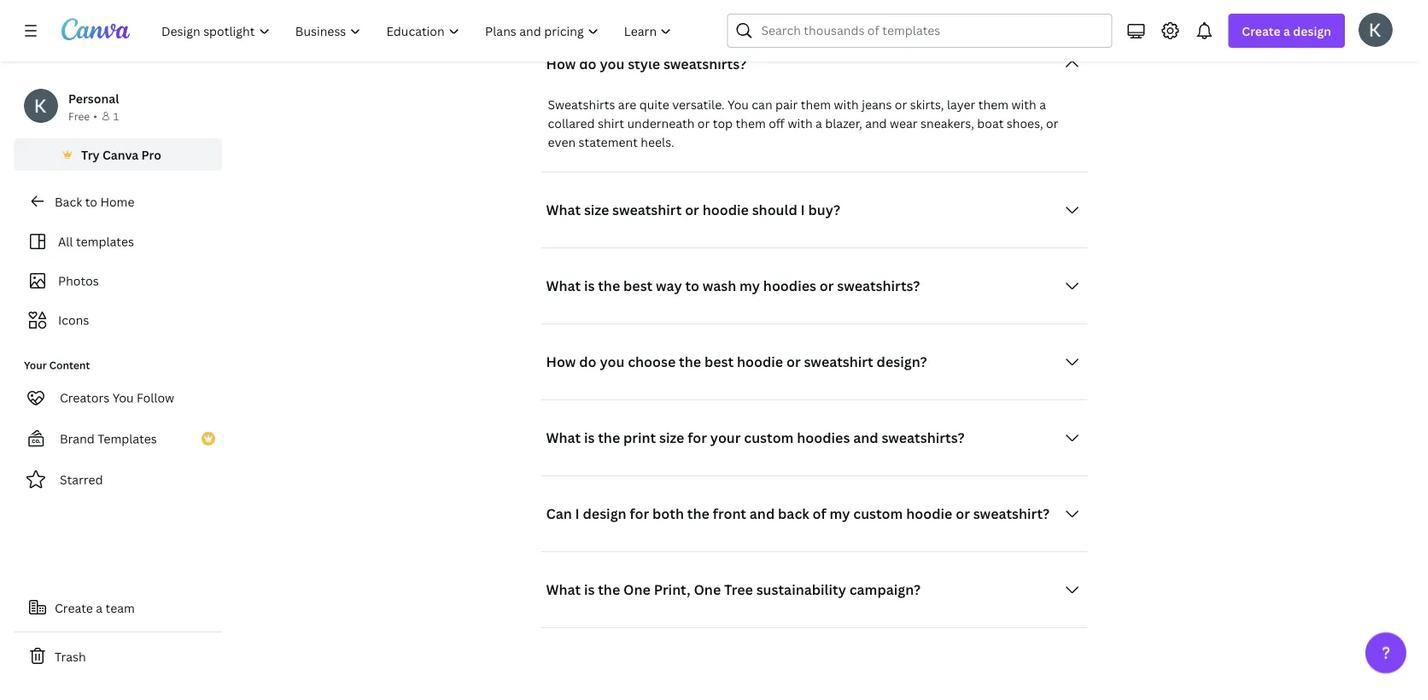 Task type: describe. For each thing, give the bounding box(es) containing it.
sweatshirts
[[548, 96, 615, 112]]

templates
[[76, 234, 134, 250]]

content
[[49, 358, 90, 372]]

heels.
[[641, 133, 674, 150]]

back
[[778, 505, 809, 523]]

a inside create a team button
[[96, 600, 103, 616]]

Search search field
[[761, 15, 1101, 47]]

what is the one print, one tree sustainability campaign? button
[[541, 573, 1088, 607]]

try
[[81, 146, 100, 163]]

design for i
[[583, 505, 626, 523]]

is for print
[[584, 429, 595, 447]]

front
[[713, 505, 746, 523]]

wash
[[703, 277, 736, 295]]

shoes,
[[1007, 115, 1043, 131]]

back to home link
[[14, 184, 222, 219]]

is for one
[[584, 581, 595, 599]]

jeans
[[862, 96, 892, 112]]

creators you follow link
[[14, 381, 222, 415]]

you for choose
[[600, 353, 625, 371]]

templates
[[98, 431, 157, 447]]

trash
[[55, 649, 86, 665]]

pair
[[775, 96, 798, 112]]

a inside create a design dropdown button
[[1284, 23, 1290, 39]]

hoodie inside dropdown button
[[703, 201, 749, 219]]

the inside can i design for both the front and back of my custom hoodie or sweatshirt? 'dropdown button'
[[687, 505, 710, 523]]

what is the best way to wash my hoodies or sweatshirts? button
[[541, 269, 1088, 303]]

underneath
[[627, 115, 695, 131]]

creators
[[60, 390, 110, 406]]

size inside dropdown button
[[584, 201, 609, 219]]

statement
[[579, 133, 638, 150]]

or right shoes,
[[1046, 115, 1059, 131]]

how do you choose the best hoodie or sweatshirt design? button
[[541, 345, 1088, 379]]

0 vertical spatial to
[[85, 193, 97, 210]]

shirt
[[598, 115, 624, 131]]

all templates
[[58, 234, 134, 250]]

is for best
[[584, 277, 595, 295]]

what for what is the one print, one tree sustainability campaign?
[[546, 581, 581, 599]]

custom inside 'dropdown button'
[[853, 505, 903, 523]]

brand templates
[[60, 431, 157, 447]]

what is the best way to wash my hoodies or sweatshirts?
[[546, 277, 920, 295]]

what is the print size for your custom hoodies and sweatshirts? button
[[541, 421, 1088, 455]]

design?
[[877, 353, 927, 371]]

campaign?
[[849, 581, 921, 599]]

free
[[68, 109, 90, 123]]

home
[[100, 193, 134, 210]]

photos
[[58, 273, 99, 289]]

create a team button
[[14, 591, 222, 625]]

1
[[113, 109, 119, 123]]

what is the one print, one tree sustainability campaign?
[[546, 581, 921, 599]]

can i design for both the front and back of my custom hoodie or sweatshirt?
[[546, 505, 1050, 523]]

hoodie inside dropdown button
[[737, 353, 783, 371]]

best inside what is the best way to wash my hoodies or sweatshirts? "dropdown button"
[[623, 277, 653, 295]]

try canva pro button
[[14, 138, 222, 171]]

brand
[[60, 431, 95, 447]]

sneakers,
[[921, 115, 974, 131]]

2 one from the left
[[694, 581, 721, 599]]

or inside what is the best way to wash my hoodies or sweatshirts? "dropdown button"
[[820, 277, 834, 295]]

sweatshirts are quite versatile. you can pair them with jeans or skirts, layer them with a collared shirt underneath or top them off with a blazer, and wear sneakers, boat shoes, or even statement heels.
[[548, 96, 1059, 150]]

what is the print size for your custom hoodies and sweatshirts?
[[546, 429, 965, 447]]

hoodies for my
[[763, 277, 816, 295]]

of
[[813, 505, 826, 523]]

custom inside dropdown button
[[744, 429, 794, 447]]

trash link
[[14, 640, 222, 674]]

sweatshirt?
[[973, 505, 1050, 523]]

and inside sweatshirts are quite versatile. you can pair them with jeans or skirts, layer them with a collared shirt underneath or top them off with a blazer, and wear sneakers, boat shoes, or even statement heels.
[[865, 115, 887, 131]]

kendall parks image
[[1359, 13, 1393, 47]]

do for choose
[[579, 353, 597, 371]]

team
[[105, 600, 135, 616]]

icons link
[[24, 304, 212, 336]]

0 horizontal spatial you
[[112, 390, 134, 406]]

what size sweatshirt or hoodie should i buy?
[[546, 201, 840, 219]]

all templates link
[[24, 225, 212, 258]]

i inside 'what size sweatshirt or hoodie should i buy?' dropdown button
[[801, 201, 805, 219]]

my inside "dropdown button"
[[740, 277, 760, 295]]

starred link
[[14, 463, 222, 497]]

0 horizontal spatial with
[[788, 115, 813, 131]]

tree
[[724, 581, 753, 599]]

and inside what is the print size for your custom hoodies and sweatshirts? dropdown button
[[853, 429, 878, 447]]

canva
[[102, 146, 139, 163]]

hoodie inside 'dropdown button'
[[906, 505, 953, 523]]

for inside dropdown button
[[688, 429, 707, 447]]

follow
[[137, 390, 174, 406]]

layer
[[947, 96, 976, 112]]

versatile.
[[672, 96, 725, 112]]

print,
[[654, 581, 691, 599]]



Task type: locate. For each thing, give the bounding box(es) containing it.
1 is from the top
[[584, 277, 595, 295]]

0 vertical spatial for
[[688, 429, 707, 447]]

even
[[548, 133, 576, 150]]

1 vertical spatial my
[[830, 505, 850, 523]]

or up wear
[[895, 96, 907, 112]]

2 vertical spatial and
[[750, 505, 775, 523]]

2 vertical spatial is
[[584, 581, 595, 599]]

you inside sweatshirts are quite versatile. you can pair them with jeans or skirts, layer them with a collared shirt underneath or top them off with a blazer, and wear sneakers, boat shoes, or even statement heels.
[[728, 96, 749, 112]]

1 horizontal spatial for
[[688, 429, 707, 447]]

wear
[[890, 115, 918, 131]]

how do you choose the best hoodie or sweatshirt design?
[[546, 353, 927, 371]]

and down jeans
[[865, 115, 887, 131]]

1 vertical spatial sweatshirts?
[[837, 277, 920, 295]]

0 vertical spatial sweatshirt
[[612, 201, 682, 219]]

size
[[584, 201, 609, 219], [659, 429, 684, 447]]

the left print
[[598, 429, 620, 447]]

0 vertical spatial do
[[579, 54, 597, 73]]

what inside dropdown button
[[546, 201, 581, 219]]

1 horizontal spatial create
[[1242, 23, 1281, 39]]

1 horizontal spatial sweatshirt
[[804, 353, 873, 371]]

1 vertical spatial custom
[[853, 505, 903, 523]]

pro
[[141, 146, 161, 163]]

1 vertical spatial do
[[579, 353, 597, 371]]

one left print,
[[623, 581, 651, 599]]

1 vertical spatial i
[[575, 505, 580, 523]]

you
[[728, 96, 749, 112], [112, 390, 134, 406]]

do up sweatshirts
[[579, 54, 597, 73]]

for
[[688, 429, 707, 447], [630, 505, 649, 523]]

1 vertical spatial to
[[685, 277, 699, 295]]

custom right your at the bottom right of the page
[[744, 429, 794, 447]]

what size sweatshirt or hoodie should i buy? button
[[541, 193, 1088, 227]]

0 vertical spatial is
[[584, 277, 595, 295]]

is inside the what is the one print, one tree sustainability campaign? dropdown button
[[584, 581, 595, 599]]

sweatshirt
[[612, 201, 682, 219], [804, 353, 873, 371]]

1 vertical spatial hoodies
[[797, 429, 850, 447]]

or left should
[[685, 201, 699, 219]]

the inside what is the print size for your custom hoodies and sweatshirts? dropdown button
[[598, 429, 620, 447]]

you left choose
[[600, 353, 625, 371]]

hoodie left should
[[703, 201, 749, 219]]

sweatshirt inside dropdown button
[[804, 353, 873, 371]]

0 vertical spatial how
[[546, 54, 576, 73]]

with
[[834, 96, 859, 112], [1012, 96, 1036, 112], [788, 115, 813, 131]]

1 horizontal spatial i
[[801, 201, 805, 219]]

0 horizontal spatial for
[[630, 505, 649, 523]]

hoodies for custom
[[797, 429, 850, 447]]

2 do from the top
[[579, 353, 597, 371]]

or down buy?
[[820, 277, 834, 295]]

them right pair
[[801, 96, 831, 112]]

back
[[55, 193, 82, 210]]

and inside can i design for both the front and back of my custom hoodie or sweatshirt? 'dropdown button'
[[750, 505, 775, 523]]

0 vertical spatial hoodies
[[763, 277, 816, 295]]

create a design button
[[1228, 14, 1345, 48]]

do inside how do you choose the best hoodie or sweatshirt design? dropdown button
[[579, 353, 597, 371]]

my right wash
[[740, 277, 760, 295]]

is left the way
[[584, 277, 595, 295]]

1 you from the top
[[600, 54, 625, 73]]

the inside how do you choose the best hoodie or sweatshirt design? dropdown button
[[679, 353, 701, 371]]

and down design?
[[853, 429, 878, 447]]

style
[[628, 54, 660, 73]]

how do you style sweatshirts?
[[546, 54, 746, 73]]

create for create a design
[[1242, 23, 1281, 39]]

the left print,
[[598, 581, 620, 599]]

them down can
[[736, 115, 766, 131]]

how
[[546, 54, 576, 73], [546, 353, 576, 371]]

create inside button
[[55, 600, 93, 616]]

size down statement
[[584, 201, 609, 219]]

1 horizontal spatial one
[[694, 581, 721, 599]]

2 is from the top
[[584, 429, 595, 447]]

0 vertical spatial my
[[740, 277, 760, 295]]

is
[[584, 277, 595, 295], [584, 429, 595, 447], [584, 581, 595, 599]]

1 vertical spatial and
[[853, 429, 878, 447]]

or down what is the best way to wash my hoodies or sweatshirts? "dropdown button"
[[786, 353, 801, 371]]

one
[[623, 581, 651, 599], [694, 581, 721, 599]]

do for style
[[579, 54, 597, 73]]

way
[[656, 277, 682, 295]]

do inside how do you style sweatshirts? "dropdown button"
[[579, 54, 597, 73]]

and left back at the bottom right of page
[[750, 505, 775, 523]]

you left can
[[728, 96, 749, 112]]

•
[[93, 109, 97, 123]]

back to home
[[55, 193, 134, 210]]

2 how from the top
[[546, 353, 576, 371]]

1 horizontal spatial them
[[801, 96, 831, 112]]

0 vertical spatial and
[[865, 115, 887, 131]]

1 vertical spatial for
[[630, 505, 649, 523]]

you inside "dropdown button"
[[600, 54, 625, 73]]

None search field
[[727, 14, 1112, 48]]

both
[[652, 505, 684, 523]]

or left the sweatshirt?
[[956, 505, 970, 523]]

the inside the what is the one print, one tree sustainability campaign? dropdown button
[[598, 581, 620, 599]]

hoodie left the sweatshirt?
[[906, 505, 953, 523]]

quite
[[639, 96, 669, 112]]

0 vertical spatial best
[[623, 277, 653, 295]]

can
[[546, 505, 572, 523]]

i inside can i design for both the front and back of my custom hoodie or sweatshirt? 'dropdown button'
[[575, 505, 580, 523]]

sweatshirts? inside dropdown button
[[882, 429, 965, 447]]

buy?
[[808, 201, 840, 219]]

0 horizontal spatial my
[[740, 277, 760, 295]]

or inside can i design for both the front and back of my custom hoodie or sweatshirt? 'dropdown button'
[[956, 505, 970, 523]]

skirts,
[[910, 96, 944, 112]]

or inside how do you choose the best hoodie or sweatshirt design? dropdown button
[[786, 353, 801, 371]]

to right the way
[[685, 277, 699, 295]]

do left choose
[[579, 353, 597, 371]]

what inside dropdown button
[[546, 581, 581, 599]]

sweatshirts? up the "versatile."
[[663, 54, 746, 73]]

2 what from the top
[[546, 277, 581, 295]]

i left buy?
[[801, 201, 805, 219]]

3 is from the top
[[584, 581, 595, 599]]

the right choose
[[679, 353, 701, 371]]

what inside "dropdown button"
[[546, 277, 581, 295]]

hoodies right wash
[[763, 277, 816, 295]]

how inside "dropdown button"
[[546, 54, 576, 73]]

or
[[895, 96, 907, 112], [698, 115, 710, 131], [1046, 115, 1059, 131], [685, 201, 699, 219], [820, 277, 834, 295], [786, 353, 801, 371], [956, 505, 970, 523]]

off
[[769, 115, 785, 131]]

0 horizontal spatial one
[[623, 581, 651, 599]]

what for what is the print size for your custom hoodies and sweatshirts?
[[546, 429, 581, 447]]

1 horizontal spatial custom
[[853, 505, 903, 523]]

size inside dropdown button
[[659, 429, 684, 447]]

my
[[740, 277, 760, 295], [830, 505, 850, 523]]

create
[[1242, 23, 1281, 39], [55, 600, 93, 616]]

0 vertical spatial i
[[801, 201, 805, 219]]

and
[[865, 115, 887, 131], [853, 429, 878, 447], [750, 505, 775, 523]]

best inside how do you choose the best hoodie or sweatshirt design? dropdown button
[[704, 353, 734, 371]]

all
[[58, 234, 73, 250]]

can i design for both the front and back of my custom hoodie or sweatshirt? button
[[541, 497, 1088, 531]]

to right back
[[85, 193, 97, 210]]

with down pair
[[788, 115, 813, 131]]

1 horizontal spatial my
[[830, 505, 850, 523]]

personal
[[68, 90, 119, 106]]

sweatshirts? up design?
[[837, 277, 920, 295]]

1 vertical spatial is
[[584, 429, 595, 447]]

or left top
[[698, 115, 710, 131]]

is inside what is the best way to wash my hoodies or sweatshirts? "dropdown button"
[[584, 277, 595, 295]]

your content
[[24, 358, 90, 372]]

1 vertical spatial sweatshirt
[[804, 353, 873, 371]]

1 horizontal spatial best
[[704, 353, 734, 371]]

2 vertical spatial sweatshirts?
[[882, 429, 965, 447]]

the for best
[[598, 277, 620, 295]]

for left your at the bottom right of the page
[[688, 429, 707, 447]]

best
[[623, 277, 653, 295], [704, 353, 734, 371]]

size right print
[[659, 429, 684, 447]]

best right choose
[[704, 353, 734, 371]]

1 horizontal spatial with
[[834, 96, 859, 112]]

1 do from the top
[[579, 54, 597, 73]]

1 vertical spatial you
[[600, 353, 625, 371]]

how do you style sweatshirts? button
[[541, 47, 1088, 81]]

design inside 'dropdown button'
[[583, 505, 626, 523]]

0 vertical spatial hoodie
[[703, 201, 749, 219]]

creators you follow
[[60, 390, 174, 406]]

or inside 'what size sweatshirt or hoodie should i buy?' dropdown button
[[685, 201, 699, 219]]

1 horizontal spatial size
[[659, 429, 684, 447]]

you for style
[[600, 54, 625, 73]]

starred
[[60, 472, 103, 488]]

design inside dropdown button
[[1293, 23, 1331, 39]]

your
[[710, 429, 741, 447]]

1 vertical spatial how
[[546, 353, 576, 371]]

3 what from the top
[[546, 429, 581, 447]]

brand templates link
[[14, 422, 222, 456]]

1 horizontal spatial to
[[685, 277, 699, 295]]

the for one
[[598, 581, 620, 599]]

hoodie
[[703, 201, 749, 219], [737, 353, 783, 371], [906, 505, 953, 523]]

what for what size sweatshirt or hoodie should i buy?
[[546, 201, 581, 219]]

sweatshirt left design?
[[804, 353, 873, 371]]

custom
[[744, 429, 794, 447], [853, 505, 903, 523]]

my right of
[[830, 505, 850, 523]]

1 vertical spatial best
[[704, 353, 734, 371]]

hoodies inside dropdown button
[[797, 429, 850, 447]]

0 horizontal spatial size
[[584, 201, 609, 219]]

boat
[[977, 115, 1004, 131]]

1 horizontal spatial design
[[1293, 23, 1331, 39]]

the left the way
[[598, 277, 620, 295]]

top
[[713, 115, 733, 131]]

1 horizontal spatial you
[[728, 96, 749, 112]]

sweatshirts? for my
[[837, 277, 920, 295]]

collared
[[548, 115, 595, 131]]

how for how do you style sweatshirts?
[[546, 54, 576, 73]]

design right can
[[583, 505, 626, 523]]

design
[[1293, 23, 1331, 39], [583, 505, 626, 523]]

0 horizontal spatial to
[[85, 193, 97, 210]]

0 vertical spatial sweatshirts?
[[663, 54, 746, 73]]

you left style
[[600, 54, 625, 73]]

i right can
[[575, 505, 580, 523]]

best left the way
[[623, 277, 653, 295]]

0 horizontal spatial best
[[623, 277, 653, 295]]

sweatshirts? for custom
[[882, 429, 965, 447]]

0 vertical spatial you
[[728, 96, 749, 112]]

try canva pro
[[81, 146, 161, 163]]

create a team
[[55, 600, 135, 616]]

2 horizontal spatial them
[[978, 96, 1009, 112]]

the
[[598, 277, 620, 295], [679, 353, 701, 371], [598, 429, 620, 447], [687, 505, 710, 523], [598, 581, 620, 599]]

2 vertical spatial hoodie
[[906, 505, 953, 523]]

my inside 'dropdown button'
[[830, 505, 850, 523]]

0 vertical spatial create
[[1242, 23, 1281, 39]]

you
[[600, 54, 625, 73], [600, 353, 625, 371]]

design left kendall parks image
[[1293, 23, 1331, 39]]

create a design
[[1242, 23, 1331, 39]]

with up blazer,
[[834, 96, 859, 112]]

0 vertical spatial design
[[1293, 23, 1331, 39]]

0 vertical spatial custom
[[744, 429, 794, 447]]

sweatshirt down heels.
[[612, 201, 682, 219]]

free •
[[68, 109, 97, 123]]

icons
[[58, 312, 89, 328]]

you left follow
[[112, 390, 134, 406]]

2 horizontal spatial with
[[1012, 96, 1036, 112]]

you inside dropdown button
[[600, 353, 625, 371]]

the inside what is the best way to wash my hoodies or sweatshirts? "dropdown button"
[[598, 277, 620, 295]]

1 vertical spatial size
[[659, 429, 684, 447]]

is left print,
[[584, 581, 595, 599]]

one left the tree
[[694, 581, 721, 599]]

i
[[801, 201, 805, 219], [575, 505, 580, 523]]

print
[[623, 429, 656, 447]]

do
[[579, 54, 597, 73], [579, 353, 597, 371]]

1 vertical spatial you
[[112, 390, 134, 406]]

custom right of
[[853, 505, 903, 523]]

1 one from the left
[[623, 581, 651, 599]]

the for print
[[598, 429, 620, 447]]

what inside dropdown button
[[546, 429, 581, 447]]

2 you from the top
[[600, 353, 625, 371]]

1 what from the top
[[546, 201, 581, 219]]

photos link
[[24, 265, 212, 297]]

0 horizontal spatial sweatshirt
[[612, 201, 682, 219]]

0 horizontal spatial create
[[55, 600, 93, 616]]

1 how from the top
[[546, 54, 576, 73]]

for inside 'dropdown button'
[[630, 505, 649, 523]]

is inside what is the print size for your custom hoodies and sweatshirts? dropdown button
[[584, 429, 595, 447]]

sweatshirt inside dropdown button
[[612, 201, 682, 219]]

0 vertical spatial size
[[584, 201, 609, 219]]

hoodies inside "dropdown button"
[[763, 277, 816, 295]]

with up shoes,
[[1012, 96, 1036, 112]]

design for a
[[1293, 23, 1331, 39]]

1 vertical spatial create
[[55, 600, 93, 616]]

should
[[752, 201, 797, 219]]

for left both
[[630, 505, 649, 523]]

hoodie up what is the print size for your custom hoodies and sweatshirts?
[[737, 353, 783, 371]]

are
[[618, 96, 636, 112]]

4 what from the top
[[546, 581, 581, 599]]

a
[[1284, 23, 1290, 39], [1039, 96, 1046, 112], [816, 115, 822, 131], [96, 600, 103, 616]]

1 vertical spatial design
[[583, 505, 626, 523]]

0 horizontal spatial design
[[583, 505, 626, 523]]

what for what is the best way to wash my hoodies or sweatshirts?
[[546, 277, 581, 295]]

how inside dropdown button
[[546, 353, 576, 371]]

sustainability
[[756, 581, 846, 599]]

0 vertical spatial you
[[600, 54, 625, 73]]

create for create a team
[[55, 600, 93, 616]]

how for how do you choose the best hoodie or sweatshirt design?
[[546, 353, 576, 371]]

0 horizontal spatial i
[[575, 505, 580, 523]]

create inside dropdown button
[[1242, 23, 1281, 39]]

the right both
[[687, 505, 710, 523]]

0 horizontal spatial them
[[736, 115, 766, 131]]

them up boat
[[978, 96, 1009, 112]]

top level navigation element
[[150, 14, 686, 48]]

choose
[[628, 353, 676, 371]]

your
[[24, 358, 47, 372]]

to inside "dropdown button"
[[685, 277, 699, 295]]

hoodies up of
[[797, 429, 850, 447]]

1 vertical spatial hoodie
[[737, 353, 783, 371]]

can
[[752, 96, 772, 112]]

sweatshirts? down design?
[[882, 429, 965, 447]]

is left print
[[584, 429, 595, 447]]

0 horizontal spatial custom
[[744, 429, 794, 447]]

blazer,
[[825, 115, 862, 131]]



Task type: vqa. For each thing, say whether or not it's contained in the screenshot.
Free •
yes



